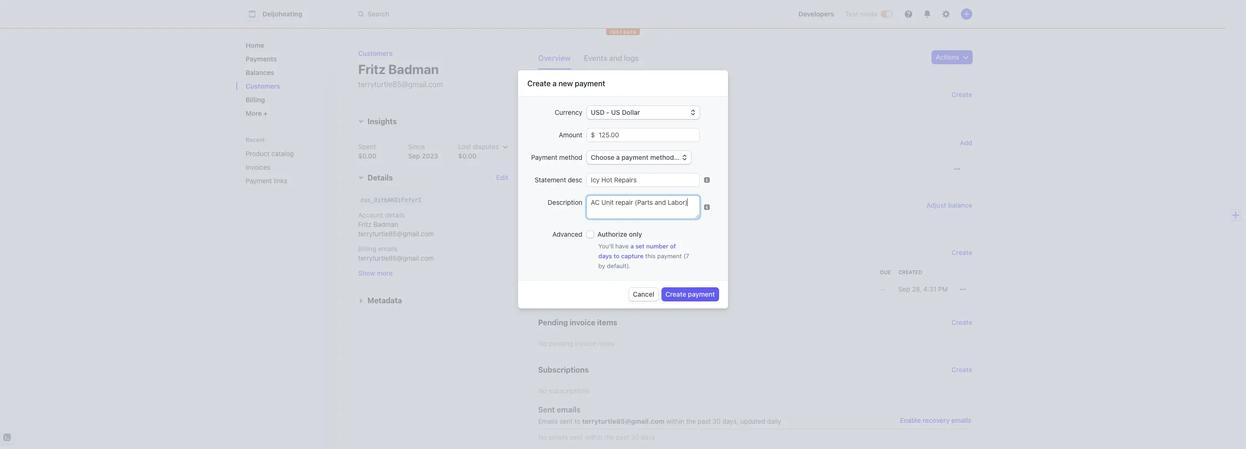 Task type: locate. For each thing, give the bounding box(es) containing it.
more button
[[242, 106, 332, 121]]

methods
[[572, 139, 604, 147]]

past left days,
[[698, 417, 711, 425]]

events and logs
[[584, 54, 639, 62]]

method…
[[650, 153, 680, 161]]

links
[[274, 177, 287, 185]]

1 vertical spatial billing
[[358, 245, 376, 253]]

0 horizontal spatial days
[[599, 252, 612, 260]]

days down you'll
[[599, 252, 612, 260]]

1 $0.00 from the left
[[358, 152, 376, 160]]

1 horizontal spatial $0.00
[[458, 152, 476, 160]]

sep
[[408, 152, 420, 160], [899, 285, 910, 293]]

0 horizontal spatial payments
[[246, 55, 277, 63]]

0 horizontal spatial to
[[575, 417, 581, 425]]

a left balance.
[[643, 222, 646, 230]]

invoices link
[[242, 159, 319, 175]]

terryturtle85@gmail.com up more in the left bottom of the page
[[358, 254, 434, 262]]

billing up more
[[246, 96, 265, 104]]

0 vertical spatial sep
[[408, 152, 420, 160]]

svg image right pm
[[960, 287, 966, 292]]

test data
[[610, 29, 636, 35]]

spent
[[358, 143, 376, 151]]

customers link down search at the left top of page
[[358, 49, 393, 57]]

balance right the adjust
[[948, 201, 973, 209]]

3 create button from the top
[[952, 365, 973, 375]]

2 balance from the left
[[948, 201, 973, 209]]

0 vertical spatial customers
[[358, 49, 393, 57]]

sep 28, 4:31 pm link
[[895, 281, 952, 298]]

customers
[[358, 49, 393, 57], [246, 82, 280, 90]]

0 vertical spatial billing
[[246, 96, 265, 104]]

1 horizontal spatial customers
[[358, 49, 393, 57]]

1 horizontal spatial payments
[[538, 90, 574, 99]]

1 vertical spatial items
[[598, 339, 615, 347]]

create inside button
[[666, 290, 686, 298]]

1 vertical spatial create button
[[952, 318, 973, 327]]

1 vertical spatial customers
[[246, 82, 280, 90]]

currency
[[555, 108, 583, 116]]

0 horizontal spatial within
[[585, 433, 603, 441]]

past inside sent emails emails sent to terryturtle85@gmail.com within the past 30 days, updated daily
[[698, 417, 711, 425]]

0 vertical spatial fritz
[[358, 61, 386, 77]]

0 vertical spatial payment
[[538, 139, 570, 147]]

enable recovery emails
[[900, 416, 972, 424]]

have down authorize only
[[616, 243, 629, 250]]

catalog
[[271, 150, 294, 158]]

1 horizontal spatial sep
[[899, 285, 910, 293]]

data
[[624, 29, 636, 35]]

30 down sent emails emails sent to terryturtle85@gmail.com within the past 30 days, updated daily
[[631, 433, 639, 441]]

payment inside dropdown button
[[622, 153, 649, 161]]

1 vertical spatial sep
[[899, 285, 910, 293]]

0 vertical spatial payments
[[246, 55, 277, 63]]

payment up statement
[[531, 153, 558, 161]]

terryturtle85@gmail.com up 'no emails sent within the past 30 days'
[[582, 417, 665, 425]]

emails for billing
[[378, 245, 398, 253]]

1 horizontal spatial the
[[686, 417, 696, 425]]

no up sent
[[538, 387, 547, 395]]

deljoheating button
[[246, 8, 312, 21]]

number
[[646, 243, 669, 250]]

no left pending
[[538, 339, 547, 347]]

a set number of days to capture link
[[599, 243, 676, 260]]

1 vertical spatial 30
[[631, 433, 639, 441]]

dollar
[[622, 108, 640, 116]]

1 balance from the left
[[589, 201, 618, 210]]

desc
[[568, 176, 583, 184]]

1 vertical spatial fritz
[[358, 221, 372, 229]]

mode
[[860, 10, 878, 18]]

insights button
[[354, 112, 397, 127]]

payment inside recent "element"
[[246, 177, 272, 185]]

no for payments
[[538, 113, 547, 121]]

past
[[698, 417, 711, 425], [616, 433, 629, 441]]

only
[[629, 230, 642, 238]]

sent emails emails sent to terryturtle85@gmail.com within the past 30 days, updated daily
[[538, 406, 781, 425]]

a right choose
[[616, 153, 620, 161]]

within inside sent emails emails sent to terryturtle85@gmail.com within the past 30 days, updated daily
[[666, 417, 684, 425]]

payment up payment method
[[538, 139, 570, 147]]

edit
[[496, 174, 508, 182]]

product catalog link
[[242, 146, 319, 161]]

a inside a set number of days to capture
[[631, 243, 634, 250]]

choose a payment method… button
[[587, 151, 691, 164]]

no subscriptions
[[538, 387, 589, 395]]

0 vertical spatial badman
[[388, 61, 439, 77]]

authorize
[[598, 230, 627, 238]]

balance
[[589, 201, 618, 210], [948, 201, 973, 209]]

1 vertical spatial have
[[616, 243, 629, 250]]

0 vertical spatial svg image
[[963, 54, 969, 60]]

svg image inside actions popup button
[[963, 54, 969, 60]]

days inside a set number of days to capture
[[599, 252, 612, 260]]

0 horizontal spatial balance
[[589, 201, 618, 210]]

-
[[606, 108, 610, 116]]

a left the set
[[631, 243, 634, 250]]

0 vertical spatial create button
[[952, 88, 973, 101]]

more
[[246, 109, 263, 117]]

billing inside billing emails terryturtle85@gmail.com
[[358, 245, 376, 253]]

events and logs button
[[584, 51, 645, 69]]

1 vertical spatial invoice
[[575, 339, 596, 347]]

adjust balance
[[927, 201, 973, 209]]

cancel button
[[629, 288, 658, 301]]

method
[[559, 153, 583, 161]]

1 horizontal spatial days
[[641, 433, 655, 441]]

add
[[960, 139, 973, 147]]

0 vertical spatial invoice
[[570, 318, 595, 327]]

2 vertical spatial payment
[[246, 177, 272, 185]]

1 create button from the top
[[952, 88, 973, 101]]

customers for customers
[[246, 82, 280, 90]]

0 vertical spatial past
[[698, 417, 711, 425]]

description
[[548, 198, 583, 206]]

terryturtle85@gmail.com down details
[[358, 230, 434, 238]]

1 vertical spatial payment
[[531, 153, 558, 161]]

invoice down pending invoice items
[[575, 339, 596, 347]]

0 vertical spatial days
[[599, 252, 612, 260]]

and
[[609, 54, 622, 62]]

1 fritz from the top
[[358, 61, 386, 77]]

currently
[[598, 222, 625, 230]]

items up no pending invoice items
[[597, 318, 618, 327]]

badman inside the "account details fritz badman terryturtle85@gmail.com"
[[373, 221, 398, 229]]

0 vertical spatial customers link
[[358, 49, 393, 57]]

capture
[[621, 252, 644, 260]]

a
[[553, 79, 557, 88], [616, 153, 620, 161], [643, 222, 646, 230], [631, 243, 634, 250]]

1 horizontal spatial within
[[666, 417, 684, 425]]

set
[[636, 243, 645, 250]]

2 create button from the top
[[952, 318, 973, 327]]

sent inside sent emails emails sent to terryturtle85@gmail.com within the past 30 days, updated daily
[[560, 417, 573, 425]]

0 vertical spatial the
[[686, 417, 696, 425]]

amount
[[559, 131, 583, 139]]

daily
[[767, 417, 781, 425]]

recent
[[246, 136, 265, 143]]

0 horizontal spatial billing
[[246, 96, 265, 104]]

balance inside button
[[948, 201, 973, 209]]

emails inside sent emails emails sent to terryturtle85@gmail.com within the past 30 days, updated daily
[[557, 406, 581, 414]]

customers inside customers fritz badman terryturtle85@gmail.com
[[358, 49, 393, 57]]

payment up statement desc text field
[[622, 153, 649, 161]]

customers down balances
[[246, 82, 280, 90]]

1 no from the top
[[538, 113, 547, 121]]

payment links link
[[242, 173, 319, 189]]

default).
[[607, 262, 631, 270]]

invoices
[[246, 163, 270, 171]]

payment inside 'this payment (7 by default).'
[[657, 252, 682, 260]]

emails down emails
[[549, 433, 568, 441]]

0 vertical spatial items
[[597, 318, 618, 327]]

sep down since at top left
[[408, 152, 420, 160]]

1 horizontal spatial 30
[[713, 417, 721, 425]]

emails up more in the left bottom of the page
[[378, 245, 398, 253]]

1 vertical spatial within
[[585, 433, 603, 441]]

payment for payment methods
[[538, 139, 570, 147]]

1 horizontal spatial to
[[614, 252, 620, 260]]

payment down invoices
[[246, 177, 272, 185]]

0 vertical spatial have
[[627, 222, 641, 230]]

1 vertical spatial badman
[[373, 221, 398, 229]]

details
[[385, 211, 405, 219]]

create button for pending invoice items
[[952, 318, 973, 327]]

1 horizontal spatial billing
[[358, 245, 376, 253]]

fritz
[[358, 61, 386, 77], [358, 221, 372, 229]]

tab list containing overview
[[538, 51, 652, 69]]

payment right draft
[[688, 290, 715, 298]]

no down emails
[[538, 433, 547, 441]]

billing up show
[[358, 245, 376, 253]]

1 vertical spatial to
[[575, 417, 581, 425]]

0 horizontal spatial customers link
[[242, 78, 332, 94]]

2 vertical spatial create button
[[952, 365, 973, 375]]

0 horizontal spatial past
[[616, 433, 629, 441]]

1 vertical spatial svg image
[[960, 287, 966, 292]]

emails right recovery
[[952, 416, 972, 424]]

1 horizontal spatial past
[[698, 417, 711, 425]]

payment method
[[531, 153, 583, 161]]

payments down new
[[538, 90, 574, 99]]

30 left days,
[[713, 417, 721, 425]]

svg image right actions
[[963, 54, 969, 60]]

payment inside button
[[688, 290, 715, 298]]

0 vertical spatial within
[[666, 417, 684, 425]]

0 horizontal spatial the
[[604, 433, 614, 441]]

2 no from the top
[[538, 339, 547, 347]]

payments link
[[242, 51, 332, 67]]

payments inside payments link
[[246, 55, 277, 63]]

svg image
[[963, 54, 969, 60], [960, 287, 966, 292]]

invoice
[[538, 201, 564, 210]]

emails down "subscriptions"
[[557, 406, 581, 414]]

have up only
[[627, 222, 641, 230]]

create button for subscriptions
[[952, 365, 973, 375]]

sep left 28,
[[899, 285, 910, 293]]

customers down search at the left top of page
[[358, 49, 393, 57]]

payments up balances
[[246, 55, 277, 63]]

to up 'no emails sent within the past 30 days'
[[575, 417, 581, 425]]

sent
[[560, 417, 573, 425], [570, 433, 583, 441]]

$0.00 down lost at the top left of the page
[[458, 152, 476, 160]]

create payment button
[[662, 288, 719, 301]]

tab list
[[538, 51, 652, 69]]

authorize only
[[598, 230, 642, 238]]

create button for payments
[[952, 88, 973, 101]]

payment for payment links
[[246, 177, 272, 185]]

customers link down payments link
[[242, 78, 332, 94]]

balance up customer does not currently have a balance.
[[589, 201, 618, 210]]

items down pending invoice items
[[598, 339, 615, 347]]

home
[[246, 41, 264, 49]]

30 inside sent emails emails sent to terryturtle85@gmail.com within the past 30 days, updated daily
[[713, 417, 721, 425]]

past down sent emails emails sent to terryturtle85@gmail.com within the past 30 days, updated daily
[[616, 433, 629, 441]]

days
[[599, 252, 612, 260], [641, 433, 655, 441]]

0 vertical spatial 30
[[713, 417, 721, 425]]

lost disputes
[[458, 143, 499, 151]]

2 fritz from the top
[[358, 221, 372, 229]]

emails
[[538, 417, 558, 425]]

emails inside billing emails terryturtle85@gmail.com
[[378, 245, 398, 253]]

$0.00 down "spent" on the left of the page
[[358, 152, 376, 160]]

0 horizontal spatial $0.00
[[358, 152, 376, 160]]

invoice up no pending invoice items
[[570, 318, 595, 327]]

1 vertical spatial sent
[[570, 433, 583, 441]]

billing emails terryturtle85@gmail.com
[[358, 245, 434, 262]]

terryturtle85@gmail.com inside sent emails emails sent to terryturtle85@gmail.com within the past 30 days, updated daily
[[582, 417, 665, 425]]

0 vertical spatial sent
[[560, 417, 573, 425]]

recovery
[[923, 416, 950, 424]]

2023
[[422, 152, 438, 160]]

0 vertical spatial to
[[614, 252, 620, 260]]

3 no from the top
[[538, 387, 547, 395]]

have
[[627, 222, 641, 230], [616, 243, 629, 250]]

the inside sent emails emails sent to terryturtle85@gmail.com within the past 30 days, updated daily
[[686, 417, 696, 425]]

0 horizontal spatial sep
[[408, 152, 420, 160]]

payment down of
[[657, 252, 682, 260]]

days down sent emails emails sent to terryturtle85@gmail.com within the past 30 days, updated daily
[[641, 433, 655, 441]]

the
[[686, 417, 696, 425], [604, 433, 614, 441]]

days,
[[723, 417, 739, 425]]

0 horizontal spatial customers
[[246, 82, 280, 90]]

pending
[[549, 339, 573, 347]]

new
[[559, 79, 573, 88]]

no left payments
[[538, 113, 547, 121]]

us
[[611, 108, 620, 116]]

to down you'll have
[[614, 252, 620, 260]]

events
[[584, 54, 607, 62]]

create payment
[[666, 290, 715, 298]]

$0.00
[[358, 152, 376, 160], [458, 152, 476, 160]]

1 horizontal spatial balance
[[948, 201, 973, 209]]



Task type: describe. For each thing, give the bounding box(es) containing it.
since
[[408, 143, 425, 151]]

logs
[[624, 54, 639, 62]]

payments
[[549, 113, 578, 121]]

4:31
[[924, 285, 937, 293]]

Search search field
[[353, 5, 617, 23]]

fbdce27f-draft link
[[630, 281, 877, 298]]

fbdce27f-
[[634, 286, 667, 293]]

overview
[[538, 54, 571, 62]]

this payment (7 by default).
[[599, 252, 689, 270]]

pm
[[938, 285, 948, 293]]

sep 28, 4:31 pm
[[899, 285, 948, 293]]

payment links
[[246, 177, 287, 185]]

create for create button related to pending invoice items
[[952, 318, 973, 326]]

Statement desc text field
[[587, 174, 700, 187]]

1 vertical spatial payments
[[538, 90, 574, 99]]

actions button
[[932, 51, 973, 64]]

does
[[570, 222, 584, 230]]

—
[[880, 285, 886, 293]]

to inside sent emails emails sent to terryturtle85@gmail.com within the past 30 days, updated daily
[[575, 417, 581, 425]]

details button
[[354, 169, 393, 184]]

developers link
[[795, 7, 838, 22]]

adjust balance button
[[927, 201, 973, 210]]

edit button
[[496, 173, 508, 183]]

customers for customers fritz badman terryturtle85@gmail.com
[[358, 49, 393, 57]]

fbdce27f-draft
[[634, 286, 686, 293]]

billing for billing emails terryturtle85@gmail.com
[[358, 245, 376, 253]]

enable
[[900, 416, 921, 424]]

you'll have
[[599, 243, 631, 250]]

emails for no
[[549, 433, 568, 441]]

search
[[368, 10, 389, 18]]

sep inside since sep 2023
[[408, 152, 420, 160]]

$ button
[[587, 129, 595, 142]]

billing for billing
[[246, 96, 265, 104]]

$
[[591, 131, 595, 139]]

details
[[368, 174, 393, 182]]

statement
[[535, 176, 566, 184]]

usd
[[591, 108, 605, 116]]

1 vertical spatial days
[[641, 433, 655, 441]]

show more
[[358, 269, 393, 277]]

invoice credit balance
[[538, 201, 618, 210]]

home link
[[242, 38, 332, 53]]

choose
[[591, 153, 615, 161]]

no for pending invoice items
[[538, 339, 547, 347]]

adjust
[[927, 201, 946, 209]]

4 no from the top
[[538, 433, 547, 441]]

billing link
[[242, 92, 332, 107]]

pending invoice items
[[538, 318, 618, 327]]

recent element
[[236, 146, 339, 189]]

(7
[[684, 252, 689, 260]]

terryturtle85@gmail.com up insights
[[358, 80, 443, 89]]

currency element
[[567, 264, 588, 281]]

fritz inside customers fritz badman terryturtle85@gmail.com
[[358, 61, 386, 77]]

1 horizontal spatial customers link
[[358, 49, 393, 57]]

cus_oitbakoifefyri
[[361, 197, 422, 204]]

advanced
[[553, 230, 583, 238]]

customers fritz badman terryturtle85@gmail.com
[[358, 49, 443, 89]]

fritz inside the "account details fritz badman terryturtle85@gmail.com"
[[358, 221, 372, 229]]

enable recovery emails link
[[900, 416, 972, 424]]

product
[[246, 150, 270, 158]]

actions
[[936, 53, 959, 61]]

2 $0.00 from the left
[[458, 152, 476, 160]]

test
[[610, 29, 622, 35]]

add button
[[960, 138, 973, 148]]

0 horizontal spatial 30
[[631, 433, 639, 441]]

cus_oitbakoifefyri button
[[361, 195, 422, 205]]

customer
[[538, 222, 568, 230]]

create for create button corresponding to payments
[[952, 90, 973, 98]]

a inside dropdown button
[[616, 153, 620, 161]]

Amount text field
[[595, 129, 700, 142]]

choose a payment method…
[[591, 153, 680, 161]]

emails for sent
[[557, 406, 581, 414]]

Description text field
[[587, 196, 700, 219]]

badman inside customers fritz badman terryturtle85@gmail.com
[[388, 61, 439, 77]]

1 vertical spatial the
[[604, 433, 614, 441]]

of
[[670, 243, 676, 250]]

deljoheating
[[263, 10, 302, 18]]

balances link
[[242, 65, 332, 80]]

create for create link
[[952, 249, 973, 256]]

updated
[[740, 417, 766, 425]]

sent
[[538, 406, 555, 414]]

a set number of days to capture
[[599, 243, 676, 260]]

customer does not currently have a balance.
[[538, 222, 674, 230]]

created
[[899, 269, 923, 275]]

to inside a set number of days to capture
[[614, 252, 620, 260]]

subscriptions
[[538, 366, 589, 374]]

insights
[[368, 117, 397, 126]]

no for subscriptions
[[538, 387, 547, 395]]

you'll
[[599, 243, 614, 250]]

test
[[845, 10, 859, 18]]

payment right new
[[575, 79, 605, 88]]

more
[[377, 269, 393, 277]]

a left new
[[553, 79, 557, 88]]

test mode
[[845, 10, 878, 18]]

not
[[586, 222, 596, 230]]

no payments
[[538, 113, 578, 121]]

create for create button corresponding to subscriptions
[[952, 366, 973, 374]]

usd - us dollar button
[[587, 106, 700, 119]]

1 vertical spatial past
[[616, 433, 629, 441]]

balances
[[246, 68, 274, 76]]

since sep 2023
[[408, 143, 438, 160]]

1 vertical spatial customers link
[[242, 78, 332, 94]]

show
[[358, 269, 375, 277]]

disputes
[[473, 143, 499, 151]]

create link
[[952, 248, 973, 257]]

account
[[358, 211, 383, 219]]

payment for payment method
[[531, 153, 558, 161]]



Task type: vqa. For each thing, say whether or not it's contained in the screenshot.
'Payment links' link
yes



